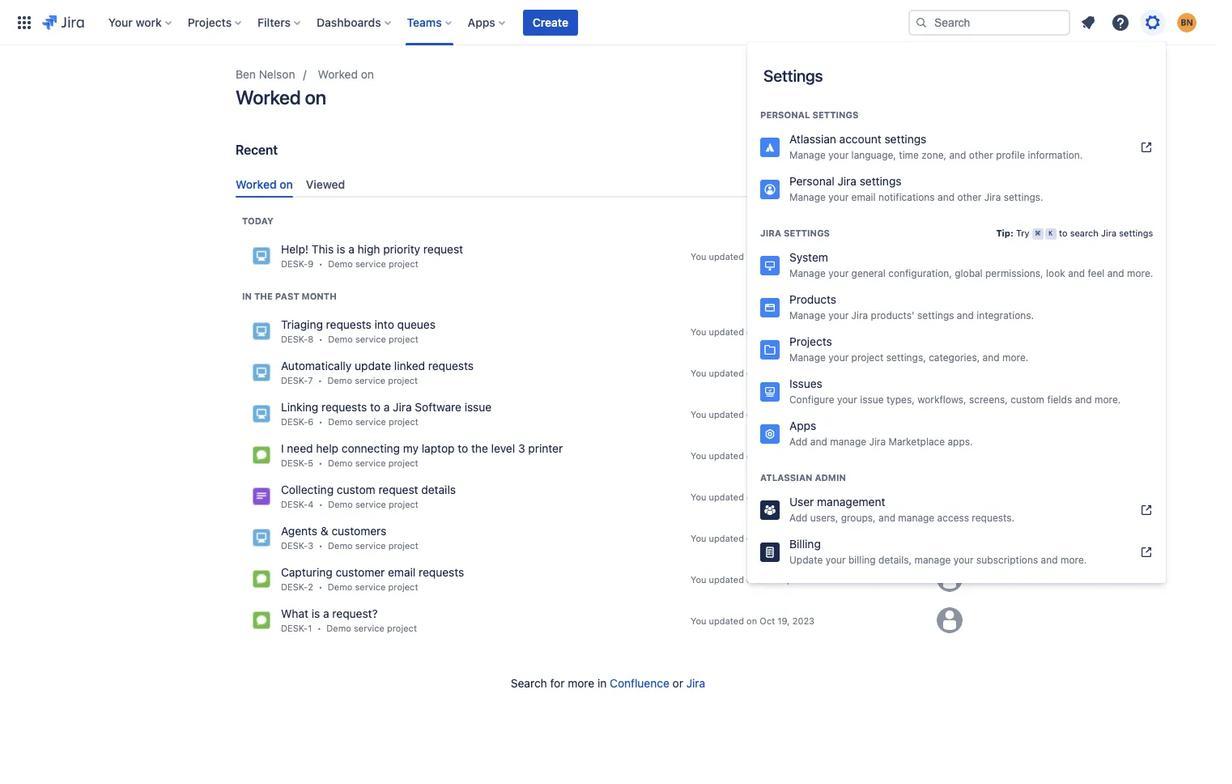 Task type: vqa. For each thing, say whether or not it's contained in the screenshot.


Task type: describe. For each thing, give the bounding box(es) containing it.
time
[[899, 149, 919, 161]]

your left billing
[[826, 554, 846, 566]]

collecting
[[281, 483, 334, 496]]

in the past month
[[242, 291, 337, 301]]

• inside linking requests to a jira software issue desk-6 • demo service project
[[319, 416, 323, 427]]

details
[[422, 483, 456, 496]]

jira image for what
[[252, 611, 271, 631]]

marketplace
[[889, 436, 945, 448]]

you for help! this is a high priority request
[[691, 251, 707, 262]]

add inside apps add and manage jira marketplace apps.
[[790, 436, 808, 448]]

your down access
[[954, 554, 974, 566]]

your inside products manage your jira products' settings and integrations.
[[829, 309, 849, 322]]

queues
[[397, 317, 436, 331]]

automatically
[[281, 359, 352, 373]]

on for triaging requests into queues
[[747, 326, 758, 337]]

on for i need help connecting my laptop to the level 3 printer
[[747, 450, 758, 461]]

demo inside 'triaging requests into queues desk-8 • demo service project'
[[328, 334, 353, 344]]

jira settings
[[761, 228, 830, 238]]

account
[[840, 132, 882, 146]]

you for capturing customer email requests
[[691, 574, 707, 585]]

group containing atlassian account settings
[[748, 92, 1167, 215]]

updated for agents & customers
[[709, 533, 744, 543]]

more. inside issues configure your issue types, workflows, screens, custom fields and more.
[[1095, 394, 1121, 406]]

what
[[281, 607, 309, 620]]

banner containing your work
[[0, 0, 1217, 45]]

settings group
[[748, 42, 1167, 583]]

create
[[533, 15, 569, 29]]

demo inside agents & customers desk-3 • demo service project
[[328, 540, 353, 551]]

jira image for i
[[252, 446, 271, 465]]

atlassian admin
[[761, 472, 847, 483]]

groups,
[[841, 512, 876, 524]]

my
[[403, 441, 419, 455]]

jira left the settings.
[[985, 191, 1002, 203]]

appswitcher icon image
[[15, 13, 34, 32]]

user
[[790, 495, 814, 509]]

manage inside atlassian account settings manage your language, time zone, and other profile information.
[[790, 149, 826, 161]]

permissions,
[[986, 267, 1044, 279]]

1 inside the what is a request? desk-1 • demo service project
[[308, 623, 312, 633]]

to inside i need help connecting my laptop to the level 3 printer desk-5 • demo service project
[[458, 441, 468, 455]]

jira image for linking
[[252, 405, 271, 424]]

on inside tab list
[[280, 177, 293, 191]]

today
[[242, 215, 274, 226]]

desk- inside the what is a request? desk-1 • demo service project
[[281, 623, 308, 633]]

service inside i need help connecting my laptop to the level 3 printer desk-5 • demo service project
[[355, 458, 386, 468]]

help
[[316, 441, 339, 455]]

demo inside capturing customer email requests desk-2 • demo service project
[[328, 582, 353, 592]]

2023 for triaging requests into queues
[[793, 326, 815, 337]]

language,
[[852, 149, 897, 161]]

agents & customers desk-3 • demo service project
[[281, 524, 419, 551]]

your inside personal jira settings manage your email notifications and other jira settings.
[[829, 191, 849, 203]]

search
[[1071, 228, 1099, 238]]

triaging requests into queues desk-8 • demo service project
[[281, 317, 436, 344]]

5
[[308, 458, 314, 468]]

service inside the what is a request? desk-1 • demo service project
[[354, 623, 385, 633]]

other inside atlassian account settings manage your language, time zone, and other profile information.
[[970, 149, 994, 161]]

issues
[[790, 377, 823, 390]]

updated for capturing customer email requests
[[709, 574, 744, 585]]

jira image for capturing
[[252, 570, 271, 589]]

more. inside system manage your general configuration, global permissions, look and feel and more.
[[1128, 267, 1154, 279]]

your work
[[108, 15, 162, 29]]

other inside personal jira settings manage your email notifications and other jira settings.
[[958, 191, 982, 203]]

demo inside i need help connecting my laptop to the level 3 printer desk-5 • demo service project
[[328, 458, 353, 468]]

global
[[955, 267, 983, 279]]

jira down search icon
[[838, 174, 857, 188]]

your inside system manage your general configuration, global permissions, look and feel and more.
[[829, 267, 849, 279]]

manage inside billing update your billing details, manage your subscriptions and more.
[[915, 554, 951, 566]]

capturing
[[281, 565, 333, 579]]

create button
[[523, 9, 578, 35]]

demo inside collecting custom request details desk-4 • demo service project
[[328, 499, 353, 509]]

project inside i need help connecting my laptop to the level 3 printer desk-5 • demo service project
[[389, 458, 419, 468]]

jira link
[[687, 676, 706, 690]]

project inside linking requests to a jira software issue desk-6 • demo service project
[[389, 416, 419, 427]]

subscriptions
[[977, 554, 1039, 566]]

your profile and settings image
[[1178, 13, 1197, 32]]

apps.
[[948, 436, 973, 448]]

desk- inside agents & customers desk-3 • demo service project
[[281, 540, 308, 551]]

linking requests to a jira software issue desk-6 • demo service project
[[281, 400, 492, 427]]

2023 for linking requests to a jira software issue
[[793, 409, 815, 420]]

search image
[[843, 148, 856, 161]]

desk- inside i need help connecting my laptop to the level 3 printer desk-5 • demo service project
[[281, 458, 308, 468]]

and inside projects manage your project settings, categories, and more.
[[983, 352, 1000, 364]]

• inside agents & customers desk-3 • demo service project
[[319, 540, 323, 551]]

you for automatically update linked requests
[[691, 368, 707, 378]]

Filter by title field
[[838, 144, 979, 167]]

0 vertical spatial worked
[[318, 67, 358, 81]]

apps button
[[463, 9, 512, 35]]

oct for linking requests to a jira software issue
[[760, 409, 775, 420]]

email inside capturing customer email requests desk-2 • demo service project
[[388, 565, 416, 579]]

on for what is a request?
[[747, 616, 758, 626]]

2023 for what is a request?
[[793, 616, 815, 626]]

on for automatically update linked requests
[[747, 368, 758, 378]]

service inside capturing customer email requests desk-2 • demo service project
[[355, 582, 386, 592]]

19, for collecting custom request details
[[778, 492, 790, 502]]

ago
[[776, 251, 791, 262]]

Search field
[[909, 9, 1071, 35]]

8
[[308, 334, 314, 344]]

demo inside the what is a request? desk-1 • demo service project
[[327, 623, 351, 633]]

and left feel
[[1069, 267, 1086, 279]]

or
[[673, 676, 684, 690]]

on for collecting custom request details
[[747, 492, 758, 502]]

confluence
[[610, 676, 670, 690]]

desk- inside collecting custom request details desk-4 • demo service project
[[281, 499, 308, 509]]

personal for settings
[[761, 109, 811, 120]]

you for triaging requests into queues
[[691, 326, 707, 337]]

zone,
[[922, 149, 947, 161]]

configure
[[790, 394, 835, 406]]

automatically update linked requests desk-7 • demo service project
[[281, 359, 474, 385]]

desk- inside linking requests to a jira software issue desk-6 • demo service project
[[281, 416, 308, 427]]

billing
[[849, 554, 876, 566]]

profile
[[997, 149, 1026, 161]]

request inside help! this is a high priority request desk-9 • demo service project
[[424, 242, 463, 256]]

oct for i need help connecting my laptop to the level 3 printer
[[760, 450, 775, 461]]

oct for what is a request?
[[760, 616, 775, 626]]

issue inside linking requests to a jira software issue desk-6 • demo service project
[[465, 400, 492, 414]]

19, for i need help connecting my laptop to the level 3 printer
[[778, 450, 790, 461]]

settings up account
[[813, 109, 859, 120]]

you for what is a request?
[[691, 616, 707, 626]]

recent
[[236, 143, 278, 157]]

products
[[790, 292, 837, 306]]

updated for what is a request?
[[709, 616, 744, 626]]

request inside collecting custom request details desk-4 • demo service project
[[379, 483, 418, 496]]

in
[[242, 291, 252, 301]]

project inside capturing customer email requests desk-2 • demo service project
[[388, 582, 418, 592]]

atlassian for admin
[[761, 472, 813, 483]]

settings up system
[[784, 228, 830, 238]]

• inside 'triaging requests into queues desk-8 • demo service project'
[[319, 334, 323, 344]]

• inside the what is a request? desk-1 • demo service project
[[317, 623, 322, 633]]

jira image for automatically
[[252, 363, 271, 383]]

linked
[[394, 359, 425, 373]]

group containing system
[[748, 211, 1167, 460]]

service inside automatically update linked requests desk-7 • demo service project
[[355, 375, 386, 385]]

and right feel
[[1108, 267, 1125, 279]]

a inside the what is a request? desk-1 • demo service project
[[323, 607, 329, 620]]

is inside the what is a request? desk-1 • demo service project
[[312, 607, 320, 620]]

information.
[[1028, 149, 1083, 161]]

3 inside agents & customers desk-3 • demo service project
[[308, 540, 314, 551]]

jira right or
[[687, 676, 706, 690]]

access
[[938, 512, 970, 524]]

group containing user management
[[748, 455, 1167, 578]]

19, for automatically update linked requests
[[778, 368, 790, 378]]

management
[[818, 495, 886, 509]]

manage for system
[[790, 267, 826, 279]]

issue inside issues configure your issue types, workflows, screens, custom fields and more.
[[861, 394, 884, 406]]

projects button
[[183, 9, 248, 35]]

desk- inside capturing customer email requests desk-2 • demo service project
[[281, 582, 308, 592]]

service inside 'triaging requests into queues desk-8 • demo service project'
[[356, 334, 386, 344]]

for
[[550, 676, 565, 690]]

search
[[511, 676, 547, 690]]

0 vertical spatial worked on
[[318, 67, 374, 81]]

user management add users, groups, and manage access requests.
[[790, 495, 1015, 524]]

help!
[[281, 242, 309, 256]]

project inside help! this is a high priority request desk-9 • demo service project
[[389, 258, 419, 269]]

19, for capturing customer email requests
[[778, 574, 790, 585]]

on for agents & customers
[[747, 533, 758, 543]]

apps for apps add and manage jira marketplace apps.
[[790, 419, 817, 433]]

work
[[136, 15, 162, 29]]

oct for collecting custom request details
[[760, 492, 775, 502]]

agents
[[281, 524, 318, 538]]

tip: try
[[997, 228, 1033, 238]]

filters button
[[253, 9, 307, 35]]

settings inside products manage your jira products' settings and integrations.
[[918, 309, 955, 322]]

• inside i need help connecting my laptop to the level 3 printer desk-5 • demo service project
[[319, 458, 323, 468]]

more
[[568, 676, 595, 690]]

the inside i need help connecting my laptop to the level 3 printer desk-5 • demo service project
[[471, 441, 488, 455]]

primary element
[[10, 0, 909, 45]]

filters
[[258, 15, 291, 29]]

and inside products manage your jira products' settings and integrations.
[[957, 309, 974, 322]]

update
[[790, 554, 823, 566]]

software
[[415, 400, 462, 414]]

4
[[308, 499, 314, 509]]

customers
[[332, 524, 387, 538]]

jira up hour
[[761, 228, 782, 238]]

a for jira
[[384, 400, 390, 414]]

products manage your jira products' settings and integrations.
[[790, 292, 1035, 322]]

types,
[[887, 394, 915, 406]]

more. inside projects manage your project settings, categories, and more.
[[1003, 352, 1029, 364]]

project inside projects manage your project settings, categories, and more.
[[852, 352, 884, 364]]

service inside agents & customers desk-3 • demo service project
[[355, 540, 386, 551]]

updated for triaging requests into queues
[[709, 326, 744, 337]]

demo inside help! this is a high priority request desk-9 • demo service project
[[328, 258, 353, 269]]

personal for jira
[[790, 174, 835, 188]]



Task type: locate. For each thing, give the bounding box(es) containing it.
1 horizontal spatial request
[[424, 242, 463, 256]]

a inside help! this is a high priority request desk-9 • demo service project
[[349, 242, 355, 256]]

0 horizontal spatial 1
[[308, 623, 312, 633]]

settings.
[[1004, 191, 1044, 203]]

and inside user management add users, groups, and manage access requests.
[[879, 512, 896, 524]]

projects right "work"
[[188, 15, 232, 29]]

apps right teams dropdown button
[[468, 15, 496, 29]]

demo right 4
[[328, 499, 353, 509]]

you updated on oct 19, 2023 for automatically update linked requests
[[691, 368, 815, 378]]

manage for projects
[[790, 352, 826, 364]]

2 vertical spatial manage
[[915, 554, 951, 566]]

2 vertical spatial a
[[323, 607, 329, 620]]

jira image
[[252, 322, 271, 341], [252, 487, 271, 507], [252, 528, 271, 548], [252, 611, 271, 631]]

2 2023 from the top
[[793, 368, 815, 378]]

4 updated from the top
[[709, 409, 744, 420]]

0 vertical spatial 1
[[747, 251, 751, 262]]

4 you updated on oct 19, 2023 from the top
[[691, 450, 815, 461]]

projects
[[188, 15, 232, 29], [790, 335, 833, 348]]

8 updated from the top
[[709, 574, 744, 585]]

6 oct from the top
[[760, 533, 775, 543]]

jira
[[838, 174, 857, 188], [985, 191, 1002, 203], [761, 228, 782, 238], [1102, 228, 1117, 238], [852, 309, 869, 322], [393, 400, 412, 414], [870, 436, 886, 448], [687, 676, 706, 690]]

2 updated from the top
[[709, 326, 744, 337]]

9 you from the top
[[691, 616, 707, 626]]

oct for agents & customers
[[760, 533, 775, 543]]

and right groups,
[[879, 512, 896, 524]]

jira image left collecting
[[252, 487, 271, 507]]

1 vertical spatial personal
[[790, 174, 835, 188]]

8 19, from the top
[[778, 616, 790, 626]]

2 you from the top
[[691, 326, 707, 337]]

manage left access
[[899, 512, 935, 524]]

0 vertical spatial the
[[254, 291, 273, 301]]

5 jira image from the top
[[252, 570, 271, 589]]

3 updated from the top
[[709, 368, 744, 378]]

demo right 8
[[328, 334, 353, 344]]

jira right search
[[1102, 228, 1117, 238]]

projects for projects manage your project settings, categories, and more.
[[790, 335, 833, 348]]

1 horizontal spatial projects
[[790, 335, 833, 348]]

demo down "automatically"
[[328, 375, 352, 385]]

6 2023 from the top
[[793, 533, 815, 543]]

you for i need help connecting my laptop to the level 3 printer
[[691, 450, 707, 461]]

5 you updated on oct 19, 2023 from the top
[[691, 492, 815, 502]]

settings up projects manage your project settings, categories, and more.
[[918, 309, 955, 322]]

atlassian for account
[[790, 132, 837, 146]]

desk- inside help! this is a high priority request desk-9 • demo service project
[[281, 258, 308, 269]]

9 desk- from the top
[[281, 623, 308, 633]]

2 horizontal spatial a
[[384, 400, 390, 414]]

jira image
[[252, 247, 271, 266], [252, 363, 271, 383], [252, 405, 271, 424], [252, 446, 271, 465], [252, 570, 271, 589]]

2023 for collecting custom request details
[[793, 492, 815, 502]]

1 vertical spatial a
[[384, 400, 390, 414]]

your work button
[[103, 9, 178, 35]]

0 horizontal spatial a
[[323, 607, 329, 620]]

ben nelson link
[[236, 65, 295, 84]]

manage up issues
[[790, 352, 826, 364]]

5 manage from the top
[[790, 352, 826, 364]]

demo down customer
[[328, 582, 353, 592]]

notifications
[[879, 191, 935, 203]]

more. right feel
[[1128, 267, 1154, 279]]

7 2023 from the top
[[793, 574, 815, 585]]

manage for products
[[790, 309, 826, 322]]

your down account
[[829, 149, 849, 161]]

2 group from the top
[[748, 211, 1167, 460]]

2 horizontal spatial to
[[1060, 228, 1068, 238]]

more. inside billing update your billing details, manage your subscriptions and more.
[[1061, 554, 1087, 566]]

1 horizontal spatial a
[[349, 242, 355, 256]]

6 you from the top
[[691, 492, 707, 502]]

6 you updated on oct 19, 2023 from the top
[[691, 533, 815, 543]]

1 vertical spatial projects
[[790, 335, 833, 348]]

laptop
[[422, 441, 455, 455]]

is right this
[[337, 242, 345, 256]]

9 updated from the top
[[709, 616, 744, 626]]

worked
[[318, 67, 358, 81], [236, 86, 301, 109], [236, 177, 277, 191]]

0 vertical spatial add
[[790, 436, 808, 448]]

more. right fields
[[1095, 394, 1121, 406]]

manage
[[790, 149, 826, 161], [790, 191, 826, 203], [790, 267, 826, 279], [790, 309, 826, 322], [790, 352, 826, 364]]

• right 9
[[319, 258, 323, 269]]

you updated on oct 19, 2023 for linking requests to a jira software issue
[[691, 409, 815, 420]]

jira image left 7
[[252, 363, 271, 383]]

3 desk- from the top
[[281, 375, 308, 385]]

project up capturing customer email requests desk-2 • demo service project
[[389, 540, 419, 551]]

1 horizontal spatial the
[[471, 441, 488, 455]]

demo down the help
[[328, 458, 353, 468]]

4 19, from the top
[[778, 450, 790, 461]]

demo down the &
[[328, 540, 353, 551]]

project down linked
[[388, 375, 418, 385]]

4 you from the top
[[691, 409, 707, 420]]

settings
[[764, 66, 823, 85]]

oct for automatically update linked requests
[[760, 368, 775, 378]]

manage up 'jira settings'
[[790, 191, 826, 203]]

your down search icon
[[829, 191, 849, 203]]

0 vertical spatial other
[[970, 149, 994, 161]]

2 desk- from the top
[[281, 334, 308, 344]]

issue right software
[[465, 400, 492, 414]]

to right k
[[1060, 228, 1068, 238]]

1 you from the top
[[691, 251, 707, 262]]

teams
[[407, 15, 442, 29]]

3 inside i need help connecting my laptop to the level 3 printer desk-5 • demo service project
[[518, 441, 525, 455]]

notifications image
[[1079, 13, 1099, 32]]

personal jira settings manage your email notifications and other jira settings.
[[790, 174, 1044, 203]]

0 vertical spatial 3
[[518, 441, 525, 455]]

jira image for collecting
[[252, 487, 271, 507]]

1 horizontal spatial issue
[[861, 394, 884, 406]]

1 jira image from the top
[[252, 247, 271, 266]]

1 add from the top
[[790, 436, 808, 448]]

you updated on oct 19, 2023 for triaging requests into queues
[[691, 326, 815, 337]]

users,
[[811, 512, 839, 524]]

1 horizontal spatial custom
[[1011, 394, 1045, 406]]

3 19, from the top
[[778, 409, 790, 420]]

add inside user management add users, groups, and manage access requests.
[[790, 512, 808, 524]]

custom inside issues configure your issue types, workflows, screens, custom fields and more.
[[1011, 394, 1045, 406]]

banner
[[0, 0, 1217, 45]]

0 vertical spatial manage
[[831, 436, 867, 448]]

settings inside 'element'
[[1120, 228, 1154, 238]]

jira image left help!
[[252, 247, 271, 266]]

19, for agents & customers
[[778, 533, 790, 543]]

project up my
[[389, 416, 419, 427]]

projects manage your project settings, categories, and more.
[[790, 335, 1029, 364]]

service inside help! this is a high priority request desk-9 • demo service project
[[356, 258, 386, 269]]

8 you updated on oct 19, 2023 from the top
[[691, 616, 815, 626]]

4 manage from the top
[[790, 309, 826, 322]]

project inside agents & customers desk-3 • demo service project
[[389, 540, 419, 551]]

help image
[[1111, 13, 1131, 32]]

you updated on oct 19, 2023 for what is a request?
[[691, 616, 815, 626]]

service down customer
[[355, 582, 386, 592]]

0 vertical spatial request
[[424, 242, 463, 256]]

oct
[[760, 326, 775, 337], [760, 368, 775, 378], [760, 409, 775, 420], [760, 450, 775, 461], [760, 492, 775, 502], [760, 533, 775, 543], [760, 574, 775, 585], [760, 616, 775, 626]]

0 horizontal spatial is
[[312, 607, 320, 620]]

2 vertical spatial worked on
[[236, 177, 293, 191]]

manage down system
[[790, 267, 826, 279]]

3 you from the top
[[691, 368, 707, 378]]

on for capturing customer email requests
[[747, 574, 758, 585]]

1 horizontal spatial is
[[337, 242, 345, 256]]

1 vertical spatial is
[[312, 607, 320, 620]]

settings inside personal jira settings manage your email notifications and other jira settings.
[[860, 174, 902, 188]]

jira left software
[[393, 400, 412, 414]]

5 desk- from the top
[[281, 458, 308, 468]]

• right 4
[[319, 499, 323, 509]]

tip: try command k to search jira settings element
[[997, 227, 1154, 240]]

and inside apps add and manage jira marketplace apps.
[[811, 436, 828, 448]]

8 oct from the top
[[760, 616, 775, 626]]

2 19, from the top
[[778, 368, 790, 378]]

• down capturing
[[317, 623, 322, 633]]

atlassian account settings manage your language, time zone, and other profile information.
[[790, 132, 1083, 161]]

you updated on oct 19, 2023 for i need help connecting my laptop to the level 3 printer
[[691, 450, 815, 461]]

to inside 'element'
[[1060, 228, 1068, 238]]

priority
[[383, 242, 421, 256]]

triaging
[[281, 317, 323, 331]]

capturing customer email requests desk-2 • demo service project
[[281, 565, 464, 592]]

viewed
[[306, 177, 345, 191]]

manage inside user management add users, groups, and manage access requests.
[[899, 512, 935, 524]]

projects for projects
[[188, 15, 232, 29]]

5 updated from the top
[[709, 450, 744, 461]]

worked on inside tab list
[[236, 177, 293, 191]]

your inside atlassian account settings manage your language, time zone, and other profile information.
[[829, 149, 849, 161]]

oct for capturing customer email requests
[[760, 574, 775, 585]]

desk- down triaging
[[281, 334, 308, 344]]

you for agents & customers
[[691, 533, 707, 543]]

apps inside apps add and manage jira marketplace apps.
[[790, 419, 817, 433]]

linking
[[281, 400, 319, 414]]

1 vertical spatial the
[[471, 441, 488, 455]]

jira image down in
[[252, 322, 271, 341]]

month
[[302, 291, 337, 301]]

example customer image
[[937, 608, 963, 634]]

0 horizontal spatial custom
[[337, 483, 376, 496]]

you updated on oct 19, 2023 for agents & customers
[[691, 533, 815, 543]]

connecting
[[342, 441, 400, 455]]

3 oct from the top
[[760, 409, 775, 420]]

search image
[[915, 16, 928, 29]]

a down automatically update linked requests desk-7 • demo service project
[[384, 400, 390, 414]]

you updated 1 hour ago
[[691, 251, 791, 262]]

0 horizontal spatial 3
[[308, 540, 314, 551]]

5 2023 from the top
[[793, 492, 815, 502]]

• inside automatically update linked requests desk-7 • demo service project
[[318, 375, 322, 385]]

apps
[[468, 15, 496, 29], [790, 419, 817, 433]]

is inside help! this is a high priority request desk-9 • demo service project
[[337, 242, 345, 256]]

and inside atlassian account settings manage your language, time zone, and other profile information.
[[950, 149, 967, 161]]

1 vertical spatial worked on
[[236, 86, 326, 109]]

project inside the what is a request? desk-1 • demo service project
[[387, 623, 417, 633]]

1 jira image from the top
[[252, 322, 271, 341]]

a inside linking requests to a jira software issue desk-6 • demo service project
[[384, 400, 390, 414]]

8 you from the top
[[691, 574, 707, 585]]

1 left hour
[[747, 251, 751, 262]]

updated for i need help connecting my laptop to the level 3 printer
[[709, 450, 744, 461]]

tab list containing worked on
[[229, 171, 988, 198]]

you for linking requests to a jira software issue
[[691, 409, 707, 420]]

7 you from the top
[[691, 533, 707, 543]]

0 horizontal spatial email
[[388, 565, 416, 579]]

3 2023 from the top
[[793, 409, 815, 420]]

manage inside system manage your general configuration, global permissions, look and feel and more.
[[790, 267, 826, 279]]

apps inside popup button
[[468, 15, 496, 29]]

1 19, from the top
[[778, 326, 790, 337]]

try
[[1017, 228, 1030, 238]]

5 you from the top
[[691, 450, 707, 461]]

high
[[358, 242, 380, 256]]

to
[[1060, 228, 1068, 238], [370, 400, 381, 414], [458, 441, 468, 455]]

updated for collecting custom request details
[[709, 492, 744, 502]]

6 19, from the top
[[778, 533, 790, 543]]

dashboards button
[[312, 9, 397, 35]]

desk- down need
[[281, 458, 308, 468]]

apps down configure
[[790, 419, 817, 433]]

oct for triaging requests into queues
[[760, 326, 775, 337]]

jira image left what
[[252, 611, 271, 631]]

i need help connecting my laptop to the level 3 printer desk-5 • demo service project
[[281, 441, 563, 468]]

the right in
[[254, 291, 273, 301]]

desk- inside automatically update linked requests desk-7 • demo service project
[[281, 375, 308, 385]]

atlassian up the user
[[761, 472, 813, 483]]

your
[[829, 149, 849, 161], [829, 191, 849, 203], [829, 267, 849, 279], [829, 309, 849, 322], [829, 352, 849, 364], [838, 394, 858, 406], [826, 554, 846, 566], [954, 554, 974, 566]]

jira inside products manage your jira products' settings and integrations.
[[852, 309, 869, 322]]

7 you updated on oct 19, 2023 from the top
[[691, 574, 815, 585]]

apps add and manage jira marketplace apps.
[[790, 419, 973, 448]]

1 group from the top
[[748, 92, 1167, 215]]

this
[[312, 242, 334, 256]]

ben nelson
[[236, 67, 295, 81]]

project inside 'triaging requests into queues desk-8 • demo service project'
[[389, 334, 419, 344]]

1 2023 from the top
[[793, 326, 815, 337]]

into
[[375, 317, 394, 331]]

your inside issues configure your issue types, workflows, screens, custom fields and more.
[[838, 394, 858, 406]]

6
[[308, 416, 314, 427]]

and right subscriptions
[[1041, 554, 1058, 566]]

worked down dashboards
[[318, 67, 358, 81]]

apps for apps
[[468, 15, 496, 29]]

dashboards
[[317, 15, 381, 29]]

demo right 6
[[328, 416, 353, 427]]

settings,
[[887, 352, 927, 364]]

settings
[[813, 109, 859, 120], [885, 132, 927, 146], [860, 174, 902, 188], [784, 228, 830, 238], [1120, 228, 1154, 238], [918, 309, 955, 322]]

and up admin
[[811, 436, 828, 448]]

worked on down nelson
[[236, 86, 326, 109]]

7 19, from the top
[[778, 574, 790, 585]]

teams button
[[402, 9, 458, 35]]

demo
[[328, 258, 353, 269], [328, 334, 353, 344], [328, 375, 352, 385], [328, 416, 353, 427], [328, 458, 353, 468], [328, 499, 353, 509], [328, 540, 353, 551], [328, 582, 353, 592], [327, 623, 351, 633]]

configuration,
[[889, 267, 953, 279]]

4 jira image from the top
[[252, 446, 271, 465]]

1 desk- from the top
[[281, 258, 308, 269]]

settings inside atlassian account settings manage your language, time zone, and other profile information.
[[885, 132, 927, 146]]

demo down this
[[328, 258, 353, 269]]

2 jira image from the top
[[252, 487, 271, 507]]

requests inside 'triaging requests into queues desk-8 • demo service project'
[[326, 317, 372, 331]]

1 you updated on oct 19, 2023 from the top
[[691, 326, 815, 337]]

7
[[308, 375, 313, 385]]

other left the settings.
[[958, 191, 982, 203]]

a left request?
[[323, 607, 329, 620]]

integrations.
[[977, 309, 1035, 322]]

6 updated from the top
[[709, 492, 744, 502]]

1 horizontal spatial apps
[[790, 419, 817, 433]]

the left level
[[471, 441, 488, 455]]

jira inside linking requests to a jira software issue desk-6 • demo service project
[[393, 400, 412, 414]]

0 vertical spatial apps
[[468, 15, 496, 29]]

the
[[254, 291, 273, 301], [471, 441, 488, 455]]

1 vertical spatial 1
[[308, 623, 312, 633]]

what is a request? desk-1 • demo service project
[[281, 607, 417, 633]]

manage inside products manage your jira products' settings and integrations.
[[790, 309, 826, 322]]

project left settings,
[[852, 352, 884, 364]]

0 horizontal spatial to
[[370, 400, 381, 414]]

1 vertical spatial to
[[370, 400, 381, 414]]

worked down ben nelson link
[[236, 86, 301, 109]]

worked on down recent
[[236, 177, 293, 191]]

service
[[356, 258, 386, 269], [356, 334, 386, 344], [355, 375, 386, 385], [356, 416, 386, 427], [355, 458, 386, 468], [356, 499, 386, 509], [355, 540, 386, 551], [355, 582, 386, 592], [354, 623, 385, 633]]

• right '5'
[[319, 458, 323, 468]]

⌘
[[1036, 228, 1041, 239]]

0 horizontal spatial request
[[379, 483, 418, 496]]

and inside personal jira settings manage your email notifications and other jira settings.
[[938, 191, 955, 203]]

1 down what
[[308, 623, 312, 633]]

ben
[[236, 67, 256, 81]]

jira image for agents
[[252, 528, 271, 548]]

jira image for help!
[[252, 247, 271, 266]]

7 updated from the top
[[709, 533, 744, 543]]

3 you updated on oct 19, 2023 from the top
[[691, 409, 815, 420]]

categories,
[[929, 352, 980, 364]]

add down the user
[[790, 512, 808, 524]]

service down high
[[356, 258, 386, 269]]

project inside automatically update linked requests desk-7 • demo service project
[[388, 375, 418, 385]]

1 updated from the top
[[709, 251, 744, 262]]

is
[[337, 242, 345, 256], [312, 607, 320, 620]]

personal settings
[[761, 109, 859, 120]]

0 vertical spatial email
[[852, 191, 876, 203]]

collecting custom request details desk-4 • demo service project
[[281, 483, 456, 509]]

8 desk- from the top
[[281, 582, 308, 592]]

1 vertical spatial atlassian
[[761, 472, 813, 483]]

4 desk- from the top
[[281, 416, 308, 427]]

desk- down what
[[281, 623, 308, 633]]

your right configure
[[838, 394, 858, 406]]

3
[[518, 441, 525, 455], [308, 540, 314, 551]]

2 manage from the top
[[790, 191, 826, 203]]

group
[[748, 92, 1167, 215], [748, 211, 1167, 460], [748, 455, 1167, 578]]

4 jira image from the top
[[252, 611, 271, 631]]

7 oct from the top
[[760, 574, 775, 585]]

personal up 'jira settings'
[[790, 174, 835, 188]]

a for high
[[349, 242, 355, 256]]

6 desk- from the top
[[281, 499, 308, 509]]

screens,
[[970, 394, 1009, 406]]

1 vertical spatial apps
[[790, 419, 817, 433]]

tab list
[[229, 171, 988, 198]]

projects inside projects dropdown button
[[188, 15, 232, 29]]

4 oct from the top
[[760, 450, 775, 461]]

demo inside linking requests to a jira software issue desk-6 • demo service project
[[328, 416, 353, 427]]

1 horizontal spatial 3
[[518, 441, 525, 455]]

0 vertical spatial is
[[337, 242, 345, 256]]

0 horizontal spatial the
[[254, 291, 273, 301]]

and inside issues configure your issue types, workflows, screens, custom fields and more.
[[1076, 394, 1093, 406]]

2023 for automatically update linked requests
[[793, 368, 815, 378]]

1 vertical spatial add
[[790, 512, 808, 524]]

jira left marketplace
[[870, 436, 886, 448]]

manage inside apps add and manage jira marketplace apps.
[[831, 436, 867, 448]]

jira inside apps add and manage jira marketplace apps.
[[870, 436, 886, 448]]

jira image left agents
[[252, 528, 271, 548]]

atlassian inside atlassian account settings manage your language, time zone, and other profile information.
[[790, 132, 837, 146]]

1 horizontal spatial 1
[[747, 251, 751, 262]]

add up atlassian admin
[[790, 436, 808, 448]]

5 oct from the top
[[760, 492, 775, 502]]

service down into
[[356, 334, 386, 344]]

on for linking requests to a jira software issue
[[747, 409, 758, 420]]

project down my
[[389, 458, 419, 468]]

hour
[[754, 251, 773, 262]]

1 vertical spatial other
[[958, 191, 982, 203]]

jira image left capturing
[[252, 570, 271, 589]]

to down automatically update linked requests desk-7 • demo service project
[[370, 400, 381, 414]]

issues configure your issue types, workflows, screens, custom fields and more.
[[790, 377, 1121, 406]]

1 horizontal spatial email
[[852, 191, 876, 203]]

updated for automatically update linked requests
[[709, 368, 744, 378]]

other left the profile
[[970, 149, 994, 161]]

email left the notifications
[[852, 191, 876, 203]]

0 vertical spatial personal
[[761, 109, 811, 120]]

and right fields
[[1076, 394, 1093, 406]]

0 vertical spatial projects
[[188, 15, 232, 29]]

0 horizontal spatial projects
[[188, 15, 232, 29]]

1 vertical spatial custom
[[337, 483, 376, 496]]

service inside collecting custom request details desk-4 • demo service project
[[356, 499, 386, 509]]

manage inside projects manage your project settings, categories, and more.
[[790, 352, 826, 364]]

0 vertical spatial a
[[349, 242, 355, 256]]

you for collecting custom request details
[[691, 492, 707, 502]]

custom inside collecting custom request details desk-4 • demo service project
[[337, 483, 376, 496]]

request left details
[[379, 483, 418, 496]]

feel
[[1088, 267, 1105, 279]]

8 2023 from the top
[[793, 616, 815, 626]]

3 jira image from the top
[[252, 528, 271, 548]]

need
[[287, 441, 313, 455]]

demo inside automatically update linked requests desk-7 • demo service project
[[328, 375, 352, 385]]

4 2023 from the top
[[793, 450, 815, 461]]

more. down integrations.
[[1003, 352, 1029, 364]]

desk- inside 'triaging requests into queues desk-8 • demo service project'
[[281, 334, 308, 344]]

custom left fields
[[1011, 394, 1045, 406]]

• inside collecting custom request details desk-4 • demo service project
[[319, 499, 323, 509]]

0 horizontal spatial issue
[[465, 400, 492, 414]]

2023 for agents & customers
[[793, 533, 815, 543]]

personal
[[761, 109, 811, 120], [790, 174, 835, 188]]

your down products
[[829, 309, 849, 322]]

personal inside personal jira settings manage your email notifications and other jira settings.
[[790, 174, 835, 188]]

&
[[321, 524, 329, 538]]

0 vertical spatial atlassian
[[790, 132, 837, 146]]

0 vertical spatial to
[[1060, 228, 1068, 238]]

0 vertical spatial custom
[[1011, 394, 1045, 406]]

custom
[[1011, 394, 1045, 406], [337, 483, 376, 496]]

3 manage from the top
[[790, 267, 826, 279]]

to inside linking requests to a jira software issue desk-6 • demo service project
[[370, 400, 381, 414]]

manage right details,
[[915, 554, 951, 566]]

1 vertical spatial 3
[[308, 540, 314, 551]]

2 oct from the top
[[760, 368, 775, 378]]

requests inside automatically update linked requests desk-7 • demo service project
[[428, 359, 474, 373]]

2 jira image from the top
[[252, 363, 271, 383]]

1 oct from the top
[[760, 326, 775, 337]]

desk- down collecting
[[281, 499, 308, 509]]

other
[[970, 149, 994, 161], [958, 191, 982, 203]]

1 horizontal spatial to
[[458, 441, 468, 455]]

settings down 'language,'
[[860, 174, 902, 188]]

1 vertical spatial manage
[[899, 512, 935, 524]]

look
[[1047, 267, 1066, 279]]

you updated on oct 19, 2023 for collecting custom request details
[[691, 492, 815, 502]]

7 desk- from the top
[[281, 540, 308, 551]]

jira image for triaging
[[252, 322, 271, 341]]

custom up customers
[[337, 483, 376, 496]]

2 you updated on oct 19, 2023 from the top
[[691, 368, 815, 378]]

more. right subscriptions
[[1061, 554, 1087, 566]]

• inside help! this is a high priority request desk-9 • demo service project
[[319, 258, 323, 269]]

manage inside personal jira settings manage your email notifications and other jira settings.
[[790, 191, 826, 203]]

project up the what is a request? desk-1 • demo service project
[[388, 582, 418, 592]]

worked on
[[318, 67, 374, 81], [236, 86, 326, 109], [236, 177, 293, 191]]

service down connecting
[[355, 458, 386, 468]]

19, for what is a request?
[[778, 616, 790, 626]]

2 vertical spatial to
[[458, 441, 468, 455]]

past
[[275, 291, 299, 301]]

desk- down linking
[[281, 416, 308, 427]]

1 vertical spatial request
[[379, 483, 418, 496]]

jira inside 'element'
[[1102, 228, 1117, 238]]

request right priority
[[424, 242, 463, 256]]

settings image
[[1144, 13, 1163, 32]]

email inside personal jira settings manage your email notifications and other jira settings.
[[852, 191, 876, 203]]

2 vertical spatial worked
[[236, 177, 277, 191]]

and right zone,
[[950, 149, 967, 161]]

2
[[308, 582, 313, 592]]

add
[[790, 436, 808, 448], [790, 512, 808, 524]]

updated for help! this is a high priority request
[[709, 251, 744, 262]]

requests inside capturing customer email requests desk-2 • demo service project
[[419, 565, 464, 579]]

jira image
[[42, 13, 84, 32], [42, 13, 84, 32]]

a left high
[[349, 242, 355, 256]]

request?
[[332, 607, 378, 620]]

service inside linking requests to a jira software issue desk-6 • demo service project
[[356, 416, 386, 427]]

• right 7
[[318, 375, 322, 385]]

19, for linking requests to a jira software issue
[[778, 409, 790, 420]]

fields
[[1048, 394, 1073, 406]]

your left general
[[829, 267, 849, 279]]

manage down personal settings
[[790, 149, 826, 161]]

project down priority
[[389, 258, 419, 269]]

1 manage from the top
[[790, 149, 826, 161]]

workflows,
[[918, 394, 967, 406]]

requests inside linking requests to a jira software issue desk-6 • demo service project
[[322, 400, 367, 414]]

you updated on oct 19, 2023 for capturing customer email requests
[[691, 574, 815, 585]]

updated for linking requests to a jira software issue
[[709, 409, 744, 420]]

• inside capturing customer email requests desk-2 • demo service project
[[319, 582, 323, 592]]

3 jira image from the top
[[252, 405, 271, 424]]

19, for triaging requests into queues
[[778, 326, 790, 337]]

0 horizontal spatial apps
[[468, 15, 496, 29]]

manage down products
[[790, 309, 826, 322]]

5 19, from the top
[[778, 492, 790, 502]]

help! this is a high priority request desk-9 • demo service project
[[281, 242, 463, 269]]

desk- down help!
[[281, 258, 308, 269]]

2023 for i need help connecting my laptop to the level 3 printer
[[793, 450, 815, 461]]

1 vertical spatial worked
[[236, 86, 301, 109]]

2023 for capturing customer email requests
[[793, 574, 815, 585]]

2 add from the top
[[790, 512, 808, 524]]

3 group from the top
[[748, 455, 1167, 578]]

1 vertical spatial email
[[388, 565, 416, 579]]

service up connecting
[[356, 416, 386, 427]]



